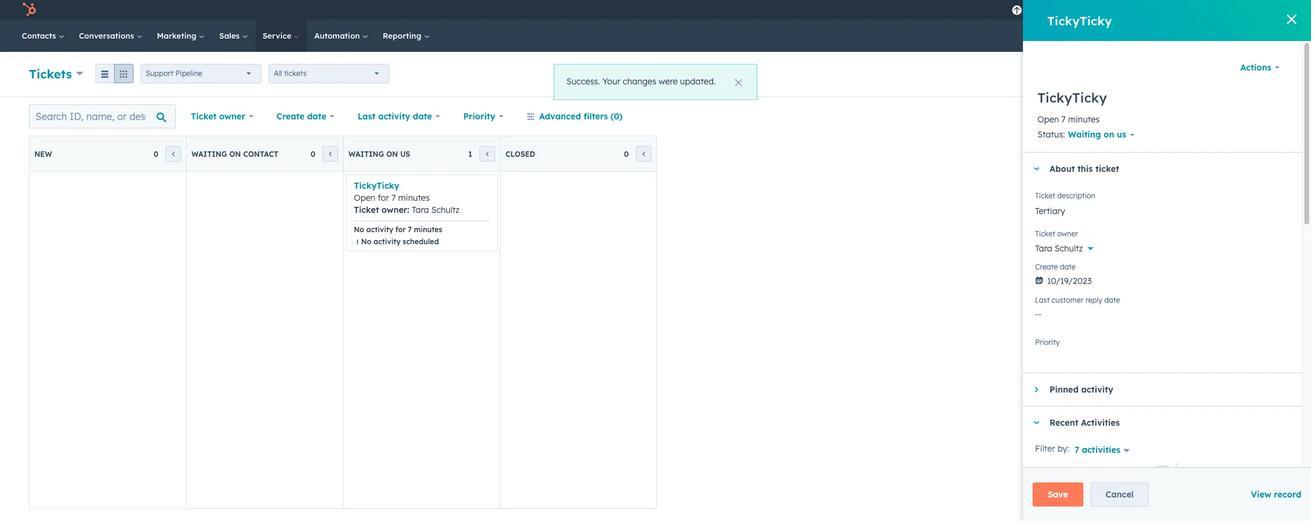 Task type: vqa. For each thing, say whether or not it's contained in the screenshot.
No activity for 7 minutes No
yes



Task type: describe. For each thing, give the bounding box(es) containing it.
closed
[[505, 149, 535, 159]]

upgrade
[[1025, 6, 1059, 16]]

apoptosis studios 2
[[1205, 5, 1279, 14]]

recent activities button
[[1023, 407, 1290, 440]]

open 7 minutes
[[1038, 114, 1100, 125]]

actions button
[[1233, 56, 1288, 80]]

tickyticky link
[[354, 181, 399, 191]]

minutes for no activity for 7 minutes
[[414, 225, 442, 234]]

tickets
[[29, 66, 72, 81]]

tara inside popup button
[[1035, 244, 1052, 254]]

actions
[[1240, 62, 1271, 73]]

for for open
[[378, 193, 389, 204]]

service link
[[255, 19, 307, 52]]

last activity date button
[[350, 104, 448, 129]]

waiting for 0
[[191, 149, 227, 159]]

activities
[[1082, 445, 1121, 456]]

schultz inside popup button
[[1055, 244, 1083, 254]]

ticket owner button
[[183, 104, 261, 129]]

support pipeline
[[146, 69, 202, 78]]

open inside tickyticky open for 7 minutes ticket owner : tara schultz
[[354, 193, 375, 204]]

contact
[[243, 149, 278, 159]]

waiting on us inside 'waiting on us' popup button
[[1068, 129, 1126, 140]]

conversations link
[[72, 19, 150, 52]]

filters
[[584, 111, 608, 122]]

ticket inside dropdown button
[[1096, 164, 1119, 175]]

pinned
[[1050, 385, 1079, 396]]

view
[[1251, 490, 1271, 501]]

contacts link
[[14, 19, 72, 52]]

contacts
[[22, 31, 58, 40]]

tickyticky open for 7 minutes ticket owner : tara schultz
[[354, 181, 460, 216]]

automation link
[[307, 19, 376, 52]]

reporting
[[383, 31, 424, 40]]

select
[[1035, 343, 1059, 354]]

help button
[[1118, 0, 1139, 19]]

an
[[1062, 343, 1072, 354]]

were
[[659, 76, 678, 87]]

success. your changes were updated.
[[566, 76, 716, 87]]

no for no activity scheduled
[[361, 237, 371, 246]]

tara schultz
[[1035, 244, 1083, 254]]

notifications image
[[1169, 5, 1180, 16]]

waiting for 1
[[348, 149, 384, 159]]

save
[[1048, 490, 1068, 501]]

priority inside popup button
[[463, 111, 495, 122]]

create inside 'create ticket' button
[[1228, 69, 1251, 79]]

1 horizontal spatial create date
[[1035, 263, 1076, 272]]

caret image
[[1033, 422, 1040, 425]]

ticket inside tickyticky open for 7 minutes ticket owner : tara schultz
[[354, 205, 379, 216]]

us inside 'waiting on us' popup button
[[1117, 129, 1126, 140]]

your
[[603, 76, 621, 87]]

waiting on contact
[[191, 149, 278, 159]]

all tickets button
[[268, 64, 389, 83]]

(0)
[[611, 111, 623, 122]]

apoptosis studios 2 button
[[1185, 0, 1297, 19]]

success. your changes were updated. alert
[[554, 64, 757, 100]]

activity inside "pinned activity" dropdown button
[[1081, 385, 1113, 396]]

advanced filters (0)
[[539, 111, 623, 122]]

settings link
[[1139, 0, 1164, 19]]

caret image for pinned activity
[[1035, 387, 1038, 394]]

help image
[[1123, 5, 1134, 16]]

ticket inside button
[[1253, 69, 1272, 79]]

option
[[1074, 343, 1100, 354]]

filter
[[1035, 444, 1055, 455]]

search image
[[1283, 30, 1294, 41]]

select an option
[[1035, 343, 1100, 354]]

1
[[468, 149, 472, 159]]

group inside tickets banner
[[95, 64, 133, 83]]

activity for date
[[378, 111, 410, 122]]

settings image
[[1146, 5, 1157, 16]]

advanced filters (0) button
[[519, 104, 630, 129]]

search button
[[1277, 25, 1300, 46]]

Ticket description text field
[[1035, 199, 1290, 223]]

owner inside tickyticky open for 7 minutes ticket owner : tara schultz
[[382, 205, 407, 216]]

on for 1
[[386, 149, 398, 159]]

upgrade image
[[1012, 5, 1023, 16]]

7 up status:
[[1061, 114, 1066, 125]]

ticket inside popup button
[[191, 111, 217, 122]]

tickets button
[[29, 65, 83, 82]]

all
[[274, 69, 282, 78]]

owner inside ticket owner popup button
[[219, 111, 245, 122]]

support pipeline button
[[140, 64, 261, 83]]

cancel button
[[1091, 483, 1149, 507]]

calling icon button
[[1069, 1, 1090, 19]]

studios
[[1244, 5, 1272, 14]]

success.
[[566, 76, 600, 87]]

no activity for 7 minutes
[[354, 225, 442, 234]]

2
[[1274, 5, 1279, 14]]

schultz inside tickyticky open for 7 minutes ticket owner : tara schultz
[[431, 205, 460, 216]]

:
[[407, 205, 409, 216]]

0 vertical spatial tickyticky
[[1047, 13, 1112, 28]]

scheduled
[[403, 237, 439, 246]]

reporting link
[[376, 19, 437, 52]]

7 activities button
[[1074, 445, 1134, 456]]

pipeline
[[175, 69, 202, 78]]

advanced
[[539, 111, 581, 122]]

2 horizontal spatial owner
[[1057, 230, 1078, 239]]

for for activity
[[395, 225, 406, 234]]

changes
[[623, 76, 656, 87]]

new
[[34, 149, 52, 159]]

ticket description
[[1035, 192, 1095, 201]]

0 for new
[[153, 149, 158, 159]]

tara schultz button
[[1035, 237, 1290, 257]]

sales link
[[212, 19, 255, 52]]

tickets
[[284, 69, 307, 78]]

save button
[[1033, 483, 1083, 507]]

view record
[[1251, 490, 1301, 501]]

activity for for
[[366, 225, 393, 234]]

close image inside success. your changes were updated. alert
[[735, 79, 742, 86]]

Search HubSpot search field
[[1141, 25, 1289, 46]]

Search ID, name, or description search field
[[29, 104, 176, 129]]



Task type: locate. For each thing, give the bounding box(es) containing it.
1 vertical spatial priority
[[1035, 338, 1060, 347]]

caret image inside about this ticket dropdown button
[[1033, 168, 1040, 171]]

1 vertical spatial waiting on us
[[348, 149, 410, 159]]

apoptosis
[[1205, 5, 1242, 14]]

priority up 1
[[463, 111, 495, 122]]

service
[[263, 31, 294, 40]]

7 up no activity scheduled
[[408, 225, 412, 234]]

1 vertical spatial no
[[361, 237, 371, 246]]

7 inside popup button
[[1075, 445, 1079, 456]]

0 horizontal spatial create date
[[276, 111, 326, 122]]

1 horizontal spatial tara
[[1035, 244, 1052, 254]]

caret image
[[1033, 168, 1040, 171], [1035, 387, 1038, 394]]

2 horizontal spatial on
[[1104, 129, 1114, 140]]

waiting down open 7 minutes
[[1068, 129, 1101, 140]]

notifications button
[[1164, 0, 1185, 19]]

minutes up :
[[398, 193, 430, 204]]

open up status:
[[1038, 114, 1059, 125]]

conversations
[[79, 31, 136, 40]]

tara up the customer
[[1035, 244, 1052, 254]]

0 horizontal spatial close image
[[735, 79, 742, 86]]

priority left an
[[1035, 338, 1060, 347]]

activity for scheduled
[[374, 237, 401, 246]]

2 0 from the left
[[311, 149, 315, 159]]

for inside tickyticky open for 7 minutes ticket owner : tara schultz
[[378, 193, 389, 204]]

schultz up the customer
[[1055, 244, 1083, 254]]

create ticket
[[1228, 69, 1272, 79]]

create down search hubspot search field
[[1228, 69, 1251, 79]]

waiting down ticket owner popup button
[[191, 149, 227, 159]]

1 vertical spatial ticket
[[1096, 164, 1119, 175]]

0 vertical spatial minutes
[[1068, 114, 1100, 125]]

1 vertical spatial tara
[[1035, 244, 1052, 254]]

0 vertical spatial priority
[[463, 111, 495, 122]]

0 horizontal spatial us
[[400, 149, 410, 159]]

1 horizontal spatial for
[[395, 225, 406, 234]]

caret image inside "pinned activity" dropdown button
[[1035, 387, 1038, 394]]

about
[[1050, 164, 1075, 175]]

date
[[307, 111, 326, 122], [413, 111, 432, 122], [1060, 263, 1076, 272], [1104, 296, 1120, 305]]

us down last activity date popup button
[[400, 149, 410, 159]]

3 0 from the left
[[624, 149, 629, 159]]

2 vertical spatial tickyticky
[[354, 181, 399, 191]]

activities
[[1081, 418, 1120, 429]]

0 horizontal spatial 0
[[153, 149, 158, 159]]

1 horizontal spatial close image
[[1287, 14, 1297, 24]]

1 vertical spatial for
[[395, 225, 406, 234]]

0 for waiting on contact
[[311, 149, 315, 159]]

0 vertical spatial open
[[1038, 114, 1059, 125]]

ticket owner inside popup button
[[191, 111, 245, 122]]

last customer reply date
[[1035, 296, 1120, 305]]

1 horizontal spatial ticket
[[1253, 69, 1272, 79]]

Create date text field
[[1035, 270, 1290, 289]]

record
[[1274, 490, 1301, 501]]

1 vertical spatial minutes
[[398, 193, 430, 204]]

Last customer reply date text field
[[1035, 303, 1290, 323]]

1 horizontal spatial ticket owner
[[1035, 230, 1078, 239]]

last
[[358, 111, 376, 122], [1035, 296, 1050, 305]]

1 vertical spatial close image
[[735, 79, 742, 86]]

minutes for tickyticky open for 7 minutes ticket owner : tara schultz
[[398, 193, 430, 204]]

cancel
[[1106, 490, 1134, 501]]

2 horizontal spatial waiting
[[1068, 129, 1101, 140]]

7 activities
[[1075, 445, 1121, 456]]

no activity scheduled
[[361, 237, 439, 246]]

1 horizontal spatial priority
[[1035, 338, 1060, 347]]

menu containing apoptosis studios 2
[[1005, 0, 1297, 24]]

0 vertical spatial close image
[[1287, 14, 1297, 24]]

0 horizontal spatial on
[[229, 149, 241, 159]]

select an option button
[[1035, 337, 1290, 357]]

0 vertical spatial caret image
[[1033, 168, 1040, 171]]

waiting on us button
[[1065, 127, 1143, 143]]

1 horizontal spatial open
[[1038, 114, 1059, 125]]

us
[[1117, 129, 1126, 140], [400, 149, 410, 159]]

about this ticket button
[[1023, 153, 1290, 186]]

about this ticket
[[1050, 164, 1119, 175]]

1 vertical spatial create
[[276, 111, 305, 122]]

1 vertical spatial owner
[[382, 205, 407, 216]]

for down tickyticky link
[[378, 193, 389, 204]]

ticket owner
[[191, 111, 245, 122], [1035, 230, 1078, 239]]

0 horizontal spatial owner
[[219, 111, 245, 122]]

0 vertical spatial ticket
[[1253, 69, 1272, 79]]

create date down tara schultz
[[1035, 263, 1076, 272]]

waiting inside popup button
[[1068, 129, 1101, 140]]

1 horizontal spatial waiting on us
[[1068, 129, 1126, 140]]

caret image for about this ticket
[[1033, 168, 1040, 171]]

tickets banner
[[29, 61, 1282, 85]]

last for last activity date
[[358, 111, 376, 122]]

2 horizontal spatial 0
[[624, 149, 629, 159]]

last for last customer reply date
[[1035, 296, 1050, 305]]

no down no activity for 7 minutes
[[361, 237, 371, 246]]

pinned activity
[[1050, 385, 1113, 396]]

1 vertical spatial us
[[400, 149, 410, 159]]

0 horizontal spatial tara
[[412, 205, 429, 216]]

create date inside popup button
[[276, 111, 326, 122]]

1 horizontal spatial us
[[1117, 129, 1126, 140]]

7
[[1061, 114, 1066, 125], [391, 193, 396, 204], [408, 225, 412, 234], [1075, 445, 1079, 456]]

last inside last activity date popup button
[[358, 111, 376, 122]]

ticket down tickyticky link
[[354, 205, 379, 216]]

1 vertical spatial schultz
[[1055, 244, 1083, 254]]

0 vertical spatial no
[[354, 225, 364, 234]]

tara inside tickyticky open for 7 minutes ticket owner : tara schultz
[[412, 205, 429, 216]]

ticket
[[191, 111, 217, 122], [1035, 192, 1055, 201], [354, 205, 379, 216], [1035, 230, 1055, 239]]

status:
[[1038, 129, 1065, 140]]

pinned activity button
[[1023, 374, 1290, 407]]

ticket down support pipeline popup button
[[191, 111, 217, 122]]

on left contact
[[229, 149, 241, 159]]

1 horizontal spatial schultz
[[1055, 244, 1083, 254]]

schultz right :
[[431, 205, 460, 216]]

0 horizontal spatial waiting on us
[[348, 149, 410, 159]]

owner up no activity for 7 minutes
[[382, 205, 407, 216]]

0 vertical spatial schultz
[[431, 205, 460, 216]]

7 inside tickyticky open for 7 minutes ticket owner : tara schultz
[[391, 193, 396, 204]]

this
[[1078, 164, 1093, 175]]

0 horizontal spatial schultz
[[431, 205, 460, 216]]

waiting
[[1068, 129, 1101, 140], [191, 149, 227, 159], [348, 149, 384, 159]]

activity inside last activity date popup button
[[378, 111, 410, 122]]

2 vertical spatial create
[[1035, 263, 1058, 272]]

view record link
[[1251, 490, 1301, 501]]

waiting on us down open 7 minutes
[[1068, 129, 1126, 140]]

close image
[[1287, 14, 1297, 24], [735, 79, 742, 86]]

waiting on us up tickyticky link
[[348, 149, 410, 159]]

1 horizontal spatial create
[[1035, 263, 1058, 272]]

tara right :
[[412, 205, 429, 216]]

open down tickyticky link
[[354, 193, 375, 204]]

0 vertical spatial waiting on us
[[1068, 129, 1126, 140]]

0 horizontal spatial waiting
[[191, 149, 227, 159]]

0 vertical spatial ticket owner
[[191, 111, 245, 122]]

on inside popup button
[[1104, 129, 1114, 140]]

marketplaces image
[[1100, 5, 1111, 16]]

0 vertical spatial us
[[1117, 129, 1126, 140]]

1 vertical spatial create date
[[1035, 263, 1076, 272]]

marketing
[[157, 31, 199, 40]]

filter by:
[[1035, 444, 1069, 455]]

recent activities
[[1050, 418, 1120, 429]]

ticket owner up tara schultz
[[1035, 230, 1078, 239]]

waiting up tickyticky link
[[348, 149, 384, 159]]

on up about this ticket
[[1104, 129, 1114, 140]]

0 horizontal spatial priority
[[463, 111, 495, 122]]

1 horizontal spatial owner
[[382, 205, 407, 216]]

minutes up scheduled
[[414, 225, 442, 234]]

by:
[[1058, 444, 1069, 455]]

updated.
[[680, 76, 716, 87]]

0 horizontal spatial ticket owner
[[191, 111, 245, 122]]

0 horizontal spatial create
[[276, 111, 305, 122]]

owner up tara schultz
[[1057, 230, 1078, 239]]

open
[[1038, 114, 1059, 125], [354, 193, 375, 204]]

1 horizontal spatial waiting
[[348, 149, 384, 159]]

all tickets
[[274, 69, 307, 78]]

1 vertical spatial last
[[1035, 296, 1050, 305]]

marketplaces button
[[1093, 0, 1118, 19]]

0 horizontal spatial for
[[378, 193, 389, 204]]

recent
[[1050, 418, 1078, 429]]

marketing link
[[150, 19, 212, 52]]

priority button
[[455, 104, 511, 129]]

1 vertical spatial open
[[354, 193, 375, 204]]

hubspot link
[[14, 2, 45, 17]]

create ticket button
[[1218, 65, 1282, 84]]

0 horizontal spatial ticket
[[1096, 164, 1119, 175]]

group
[[95, 64, 133, 83]]

0 vertical spatial tara
[[412, 205, 429, 216]]

0 for closed
[[624, 149, 629, 159]]

create date down tickets
[[276, 111, 326, 122]]

0 vertical spatial create date
[[276, 111, 326, 122]]

7 down tickyticky link
[[391, 193, 396, 204]]

1 0 from the left
[[153, 149, 158, 159]]

minutes inside tickyticky open for 7 minutes ticket owner : tara schultz
[[398, 193, 430, 204]]

tara schultz image
[[1192, 4, 1203, 15]]

2 horizontal spatial create
[[1228, 69, 1251, 79]]

0 vertical spatial owner
[[219, 111, 245, 122]]

0 vertical spatial last
[[358, 111, 376, 122]]

1 vertical spatial caret image
[[1035, 387, 1038, 394]]

hubspot image
[[22, 2, 36, 17]]

ticket up tara schultz
[[1035, 230, 1055, 239]]

last activity date
[[358, 111, 432, 122]]

schultz
[[431, 205, 460, 216], [1055, 244, 1083, 254]]

last down all tickets popup button
[[358, 111, 376, 122]]

0 horizontal spatial last
[[358, 111, 376, 122]]

on
[[1104, 129, 1114, 140], [229, 149, 241, 159], [386, 149, 398, 159]]

caret image left pinned
[[1035, 387, 1038, 394]]

reply
[[1086, 296, 1102, 305]]

create
[[1228, 69, 1251, 79], [276, 111, 305, 122], [1035, 263, 1058, 272]]

ticket
[[1253, 69, 1272, 79], [1096, 164, 1119, 175]]

tara
[[412, 205, 429, 216], [1035, 244, 1052, 254]]

no for no activity for 7 minutes
[[354, 225, 364, 234]]

1 horizontal spatial 0
[[311, 149, 315, 159]]

7 right by:
[[1075, 445, 1079, 456]]

support
[[146, 69, 173, 78]]

create down all tickets
[[276, 111, 305, 122]]

1 horizontal spatial on
[[386, 149, 398, 159]]

tickyticky inside tickyticky open for 7 minutes ticket owner : tara schultz
[[354, 181, 399, 191]]

close image up search icon
[[1287, 14, 1297, 24]]

create down tara schultz
[[1035, 263, 1058, 272]]

owner up waiting on contact at the top of page
[[219, 111, 245, 122]]

automation
[[314, 31, 362, 40]]

1 vertical spatial ticket owner
[[1035, 230, 1078, 239]]

no up no activity scheduled
[[354, 225, 364, 234]]

on for 0
[[229, 149, 241, 159]]

minutes up 'waiting on us' popup button
[[1068, 114, 1100, 125]]

ticket left description
[[1035, 192, 1055, 201]]

2 vertical spatial owner
[[1057, 230, 1078, 239]]

create inside create date popup button
[[276, 111, 305, 122]]

0 horizontal spatial open
[[354, 193, 375, 204]]

minutes
[[1068, 114, 1100, 125], [398, 193, 430, 204], [414, 225, 442, 234]]

customer
[[1052, 296, 1084, 305]]

ticket owner up waiting on contact at the top of page
[[191, 111, 245, 122]]

us up about this ticket dropdown button at the top right of page
[[1117, 129, 1126, 140]]

waiting on us
[[1068, 129, 1126, 140], [348, 149, 410, 159]]

2 vertical spatial minutes
[[414, 225, 442, 234]]

caret image left about
[[1033, 168, 1040, 171]]

menu
[[1005, 0, 1297, 24]]

description
[[1057, 192, 1095, 201]]

last left the customer
[[1035, 296, 1050, 305]]

1 vertical spatial tickyticky
[[1038, 89, 1107, 106]]

sales
[[219, 31, 242, 40]]

calling icon image
[[1074, 6, 1085, 17]]

on up tickyticky link
[[386, 149, 398, 159]]

close image right updated.
[[735, 79, 742, 86]]

0 vertical spatial for
[[378, 193, 389, 204]]

1 horizontal spatial last
[[1035, 296, 1050, 305]]

for up no activity scheduled
[[395, 225, 406, 234]]

7 activities button
[[1074, 441, 1137, 458]]

0 vertical spatial create
[[1228, 69, 1251, 79]]



